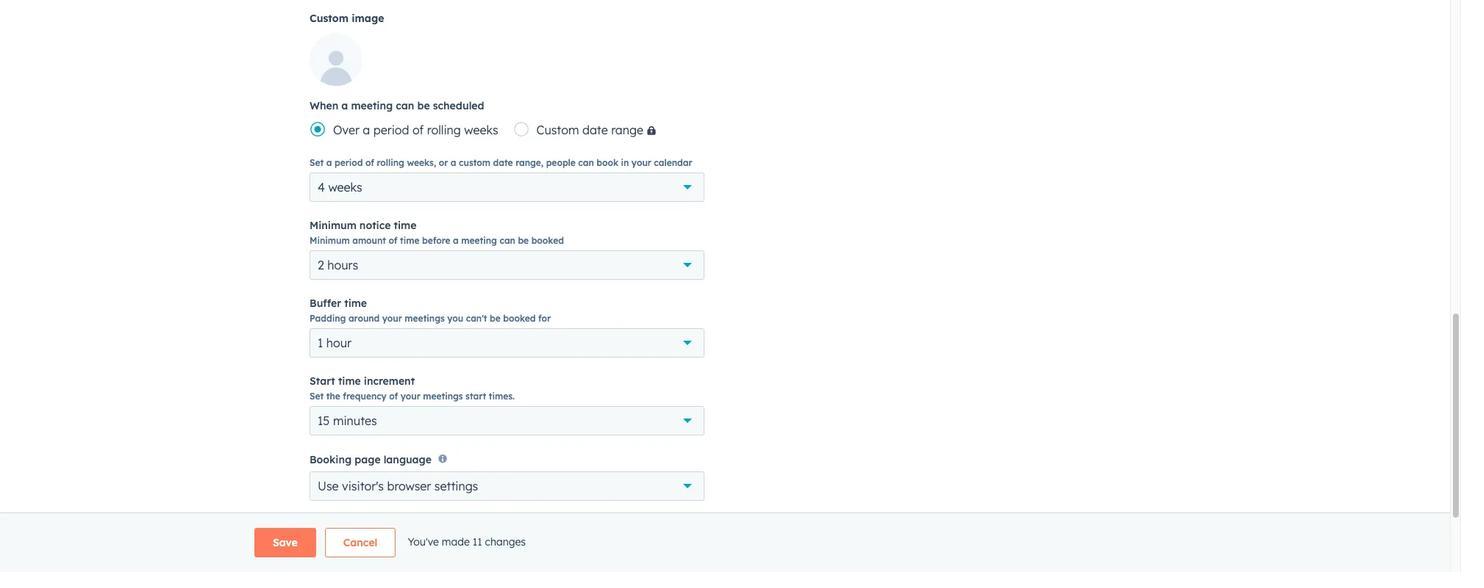 Task type: describe. For each thing, give the bounding box(es) containing it.
minimum notice time minimum amount of time before a meeting can be booked
[[310, 219, 564, 246]]

book
[[597, 157, 618, 168]]

when
[[310, 99, 338, 112]]

of inside start time increment set the frequency of your meetings start times.
[[389, 391, 398, 402]]

or
[[439, 157, 448, 168]]

use visitor's browser settings for second use visitor's browser settings popup button
[[318, 545, 478, 560]]

custom for custom date range
[[536, 123, 579, 137]]

a right or
[[451, 157, 456, 168]]

around
[[348, 313, 380, 324]]

you've
[[408, 536, 439, 549]]

save button
[[254, 529, 316, 558]]

15 minutes
[[318, 414, 377, 428]]

when a meeting can be scheduled
[[310, 99, 484, 112]]

booked inside buffer time padding around your meetings you can't be booked for
[[503, 313, 536, 324]]

your inside start time increment set the frequency of your meetings start times.
[[401, 391, 420, 402]]

date and time format
[[310, 519, 420, 533]]

settings for second use visitor's browser settings popup button
[[434, 545, 478, 560]]

meetings inside start time increment set the frequency of your meetings start times.
[[423, 391, 463, 402]]

15
[[318, 414, 330, 428]]

custom image
[[310, 12, 384, 25]]

rolling for weeks
[[427, 123, 461, 137]]

edit button
[[310, 33, 387, 91]]

image
[[352, 12, 384, 25]]

custom
[[459, 157, 491, 168]]

visitor's for second use visitor's browser settings popup button
[[342, 545, 384, 560]]

be inside minimum notice time minimum amount of time before a meeting can be booked
[[518, 235, 529, 246]]

booking page language
[[310, 454, 432, 467]]

4 weeks button
[[310, 173, 704, 202]]

calendar
[[654, 157, 692, 168]]

range,
[[516, 157, 544, 168]]

scheduled
[[433, 99, 484, 112]]

a for set
[[326, 157, 332, 168]]

2 hours button
[[310, 251, 704, 280]]

time inside start time increment set the frequency of your meetings start times.
[[338, 375, 361, 388]]

hour
[[326, 336, 352, 351]]

weeks inside popup button
[[328, 180, 362, 195]]

buffer time padding around your meetings you can't be booked for
[[310, 297, 551, 324]]

minutes
[[333, 414, 377, 428]]

cancel button
[[325, 529, 396, 558]]

in
[[621, 157, 629, 168]]

1 hour button
[[310, 328, 704, 358]]

date inside 'when a meeting can be scheduled' element
[[582, 123, 608, 137]]

frequency
[[343, 391, 387, 402]]

a for when
[[341, 99, 348, 112]]

set inside start time increment set the frequency of your meetings start times.
[[310, 391, 324, 402]]

can inside minimum notice time minimum amount of time before a meeting can be booked
[[500, 235, 515, 246]]

language
[[384, 454, 432, 467]]

and
[[337, 519, 356, 533]]

4
[[318, 180, 325, 195]]

save
[[273, 537, 298, 550]]

rolling for weeks,
[[377, 157, 404, 168]]

period for set
[[335, 157, 363, 168]]

range
[[611, 123, 643, 137]]

settings for 2nd use visitor's browser settings popup button from the bottom
[[434, 479, 478, 494]]

time inside buffer time padding around your meetings you can't be booked for
[[344, 297, 367, 310]]

a for over
[[363, 123, 370, 137]]

buffer
[[310, 297, 341, 310]]

1 use visitor's browser settings button from the top
[[310, 472, 704, 502]]

0 horizontal spatial can
[[396, 99, 414, 112]]

visitor's for 2nd use visitor's browser settings popup button from the bottom
[[342, 479, 384, 494]]

use visitor's browser settings for 2nd use visitor's browser settings popup button from the bottom
[[318, 479, 478, 494]]

booking
[[310, 454, 352, 467]]

page
[[355, 454, 381, 467]]

made
[[442, 536, 470, 549]]

11
[[473, 536, 482, 549]]

start
[[466, 391, 486, 402]]

a inside minimum notice time minimum amount of time before a meeting can be booked
[[453, 235, 459, 246]]

browser for second use visitor's browser settings popup button
[[387, 545, 431, 560]]



Task type: locate. For each thing, give the bounding box(es) containing it.
use for 2nd use visitor's browser settings popup button from the bottom
[[318, 479, 339, 494]]

0 vertical spatial booked
[[531, 235, 564, 246]]

1 horizontal spatial date
[[582, 123, 608, 137]]

a right before
[[453, 235, 459, 246]]

of down when a meeting can be scheduled at the top of the page
[[412, 123, 424, 137]]

0 vertical spatial browser
[[387, 479, 431, 494]]

be right can't
[[490, 313, 501, 324]]

1 vertical spatial date
[[493, 157, 513, 168]]

2 hours
[[318, 258, 358, 273]]

0 vertical spatial minimum
[[310, 219, 356, 232]]

1 vertical spatial use
[[318, 545, 339, 560]]

0 vertical spatial custom
[[310, 12, 348, 25]]

1 vertical spatial use visitor's browser settings button
[[310, 538, 704, 567]]

a up 4 weeks
[[326, 157, 332, 168]]

booked up 2 hours popup button
[[531, 235, 564, 246]]

0 horizontal spatial rolling
[[377, 157, 404, 168]]

can up 'over a period of rolling weeks'
[[396, 99, 414, 112]]

browser down language
[[387, 479, 431, 494]]

1 horizontal spatial period
[[373, 123, 409, 137]]

you've made 11 changes
[[408, 536, 526, 549]]

you
[[447, 313, 463, 324]]

0 horizontal spatial meeting
[[351, 99, 393, 112]]

2 use visitor's browser settings from the top
[[318, 545, 478, 560]]

format
[[385, 519, 420, 533]]

when a meeting can be scheduled element
[[310, 117, 704, 142]]

can up 2 hours popup button
[[500, 235, 515, 246]]

1 horizontal spatial weeks
[[464, 123, 498, 137]]

of inside minimum notice time minimum amount of time before a meeting can be booked
[[389, 235, 397, 246]]

1 visitor's from the top
[[342, 479, 384, 494]]

custom
[[310, 12, 348, 25], [536, 123, 579, 137]]

rolling inside 'when a meeting can be scheduled' element
[[427, 123, 461, 137]]

0 vertical spatial be
[[417, 99, 430, 112]]

0 vertical spatial use visitor's browser settings
[[318, 479, 478, 494]]

over
[[333, 123, 359, 137]]

settings
[[434, 479, 478, 494], [434, 545, 478, 560]]

minimum down 4 weeks
[[310, 219, 356, 232]]

0 vertical spatial weeks
[[464, 123, 498, 137]]

2 vertical spatial your
[[401, 391, 420, 402]]

meetings left you
[[405, 313, 445, 324]]

set a period of rolling weeks, or a custom date range, people can book in your calendar
[[310, 157, 692, 168]]

1 vertical spatial settings
[[434, 545, 478, 560]]

meetings inside buffer time padding around your meetings you can't be booked for
[[405, 313, 445, 324]]

2 use from the top
[[318, 545, 339, 560]]

1 horizontal spatial can
[[500, 235, 515, 246]]

2 horizontal spatial can
[[578, 157, 594, 168]]

your right around
[[382, 313, 402, 324]]

0 vertical spatial period
[[373, 123, 409, 137]]

your right in
[[632, 157, 651, 168]]

time up frequency
[[338, 375, 361, 388]]

weeks down scheduled
[[464, 123, 498, 137]]

time right notice
[[394, 219, 416, 232]]

date left "range" at the top left
[[582, 123, 608, 137]]

of inside 'when a meeting can be scheduled' element
[[412, 123, 424, 137]]

1 horizontal spatial be
[[490, 313, 501, 324]]

rolling left weeks,
[[377, 157, 404, 168]]

use down date
[[318, 545, 339, 560]]

1 set from the top
[[310, 157, 324, 168]]

0 vertical spatial use visitor's browser settings button
[[310, 472, 704, 502]]

padding
[[310, 313, 346, 324]]

before
[[422, 235, 450, 246]]

be up 2 hours popup button
[[518, 235, 529, 246]]

1 vertical spatial your
[[382, 313, 402, 324]]

of down increment
[[389, 391, 398, 402]]

set down the start
[[310, 391, 324, 402]]

0 vertical spatial can
[[396, 99, 414, 112]]

1 vertical spatial weeks
[[328, 180, 362, 195]]

period for over
[[373, 123, 409, 137]]

2 vertical spatial can
[[500, 235, 515, 246]]

time left before
[[400, 235, 419, 246]]

0 vertical spatial date
[[582, 123, 608, 137]]

2 visitor's from the top
[[342, 545, 384, 560]]

1 browser from the top
[[387, 479, 431, 494]]

1 vertical spatial set
[[310, 391, 324, 402]]

settings left changes
[[434, 545, 478, 560]]

booked left for
[[503, 313, 536, 324]]

2 browser from the top
[[387, 545, 431, 560]]

1
[[318, 336, 323, 351]]

0 horizontal spatial period
[[335, 157, 363, 168]]

a
[[341, 99, 348, 112], [363, 123, 370, 137], [326, 157, 332, 168], [451, 157, 456, 168], [453, 235, 459, 246]]

1 settings from the top
[[434, 479, 478, 494]]

visitor's
[[342, 479, 384, 494], [342, 545, 384, 560]]

meetings
[[405, 313, 445, 324], [423, 391, 463, 402]]

of
[[412, 123, 424, 137], [365, 157, 374, 168], [389, 235, 397, 246], [389, 391, 398, 402]]

meeting
[[351, 99, 393, 112], [461, 235, 497, 246]]

0 vertical spatial visitor's
[[342, 479, 384, 494]]

0 vertical spatial set
[[310, 157, 324, 168]]

1 vertical spatial booked
[[503, 313, 536, 324]]

set up 4
[[310, 157, 324, 168]]

period up 4 weeks
[[335, 157, 363, 168]]

1 vertical spatial browser
[[387, 545, 431, 560]]

a inside 'when a meeting can be scheduled' element
[[363, 123, 370, 137]]

meeting inside minimum notice time minimum amount of time before a meeting can be booked
[[461, 235, 497, 246]]

cancel
[[343, 537, 378, 550]]

2
[[318, 258, 324, 273]]

4 weeks
[[318, 180, 362, 195]]

1 horizontal spatial custom
[[536, 123, 579, 137]]

2 horizontal spatial be
[[518, 235, 529, 246]]

0 vertical spatial settings
[[434, 479, 478, 494]]

visitor's down page
[[342, 479, 384, 494]]

0 horizontal spatial be
[[417, 99, 430, 112]]

can left book
[[578, 157, 594, 168]]

can
[[396, 99, 414, 112], [578, 157, 594, 168], [500, 235, 515, 246]]

browser down format
[[387, 545, 431, 560]]

visitor's down the date and time format
[[342, 545, 384, 560]]

for
[[538, 313, 551, 324]]

1 horizontal spatial rolling
[[427, 123, 461, 137]]

can't
[[466, 313, 487, 324]]

meeting up over
[[351, 99, 393, 112]]

weeks
[[464, 123, 498, 137], [328, 180, 362, 195]]

2 set from the top
[[310, 391, 324, 402]]

your down increment
[[401, 391, 420, 402]]

time up cancel on the left of the page
[[359, 519, 382, 533]]

page section element
[[219, 529, 1231, 558]]

people
[[546, 157, 576, 168]]

minimum
[[310, 219, 356, 232], [310, 235, 350, 246]]

over a period of rolling weeks
[[333, 123, 498, 137]]

use
[[318, 479, 339, 494], [318, 545, 339, 560]]

date up 4 weeks popup button
[[493, 157, 513, 168]]

0 horizontal spatial weeks
[[328, 180, 362, 195]]

start time increment set the frequency of your meetings start times.
[[310, 375, 515, 402]]

set
[[310, 157, 324, 168], [310, 391, 324, 402]]

1 vertical spatial meeting
[[461, 235, 497, 246]]

browser
[[387, 479, 431, 494], [387, 545, 431, 560]]

15 minutes button
[[310, 406, 704, 436]]

0 vertical spatial use
[[318, 479, 339, 494]]

2 vertical spatial be
[[490, 313, 501, 324]]

date
[[582, 123, 608, 137], [493, 157, 513, 168]]

use visitor's browser settings down language
[[318, 479, 478, 494]]

2 minimum from the top
[[310, 235, 350, 246]]

amount
[[352, 235, 386, 246]]

2 settings from the top
[[434, 545, 478, 560]]

period down when a meeting can be scheduled at the top of the page
[[373, 123, 409, 137]]

custom up people
[[536, 123, 579, 137]]

custom date range
[[536, 123, 643, 137]]

1 vertical spatial rolling
[[377, 157, 404, 168]]

0 horizontal spatial custom
[[310, 12, 348, 25]]

of left weeks,
[[365, 157, 374, 168]]

minimum up 2 hours
[[310, 235, 350, 246]]

use for second use visitor's browser settings popup button
[[318, 545, 339, 560]]

a right when
[[341, 99, 348, 112]]

weeks inside 'when a meeting can be scheduled' element
[[464, 123, 498, 137]]

2 use visitor's browser settings button from the top
[[310, 538, 704, 567]]

start
[[310, 375, 335, 388]]

a right over
[[363, 123, 370, 137]]

time up around
[[344, 297, 367, 310]]

your
[[632, 157, 651, 168], [382, 313, 402, 324], [401, 391, 420, 402]]

weeks right 4
[[328, 180, 362, 195]]

1 horizontal spatial meeting
[[461, 235, 497, 246]]

weeks,
[[407, 157, 436, 168]]

use down "booking"
[[318, 479, 339, 494]]

rolling
[[427, 123, 461, 137], [377, 157, 404, 168]]

period inside 'when a meeting can be scheduled' element
[[373, 123, 409, 137]]

custom left image
[[310, 12, 348, 25]]

0 vertical spatial rolling
[[427, 123, 461, 137]]

use visitor's browser settings
[[318, 479, 478, 494], [318, 545, 478, 560]]

be inside buffer time padding around your meetings you can't be booked for
[[490, 313, 501, 324]]

notice
[[359, 219, 391, 232]]

booked
[[531, 235, 564, 246], [503, 313, 536, 324]]

period
[[373, 123, 409, 137], [335, 157, 363, 168]]

1 vertical spatial use visitor's browser settings
[[318, 545, 478, 560]]

the
[[326, 391, 340, 402]]

custom inside 'when a meeting can be scheduled' element
[[536, 123, 579, 137]]

meetings left start
[[423, 391, 463, 402]]

be
[[417, 99, 430, 112], [518, 235, 529, 246], [490, 313, 501, 324]]

date
[[310, 519, 334, 533]]

increment
[[364, 375, 415, 388]]

0 vertical spatial meetings
[[405, 313, 445, 324]]

1 vertical spatial period
[[335, 157, 363, 168]]

your inside buffer time padding around your meetings you can't be booked for
[[382, 313, 402, 324]]

1 vertical spatial meetings
[[423, 391, 463, 402]]

be up 'over a period of rolling weeks'
[[417, 99, 430, 112]]

0 horizontal spatial date
[[493, 157, 513, 168]]

use visitor's browser settings button
[[310, 472, 704, 502], [310, 538, 704, 567]]

of down notice
[[389, 235, 397, 246]]

1 vertical spatial visitor's
[[342, 545, 384, 560]]

rolling down scheduled
[[427, 123, 461, 137]]

1 vertical spatial can
[[578, 157, 594, 168]]

1 vertical spatial custom
[[536, 123, 579, 137]]

browser for 2nd use visitor's browser settings popup button from the bottom
[[387, 479, 431, 494]]

1 use from the top
[[318, 479, 339, 494]]

time
[[394, 219, 416, 232], [400, 235, 419, 246], [344, 297, 367, 310], [338, 375, 361, 388], [359, 519, 382, 533]]

changes
[[485, 536, 526, 549]]

times.
[[489, 391, 515, 402]]

1 minimum from the top
[[310, 219, 356, 232]]

1 use visitor's browser settings from the top
[[318, 479, 478, 494]]

hours
[[327, 258, 358, 273]]

0 vertical spatial your
[[632, 157, 651, 168]]

1 vertical spatial minimum
[[310, 235, 350, 246]]

meeting up 2 hours popup button
[[461, 235, 497, 246]]

1 hour
[[318, 336, 352, 351]]

custom for custom image
[[310, 12, 348, 25]]

1 vertical spatial be
[[518, 235, 529, 246]]

settings up made
[[434, 479, 478, 494]]

booked inside minimum notice time minimum amount of time before a meeting can be booked
[[531, 235, 564, 246]]

0 vertical spatial meeting
[[351, 99, 393, 112]]

use visitor's browser settings down format
[[318, 545, 478, 560]]



Task type: vqa. For each thing, say whether or not it's contained in the screenshot.
'edit' POPUP BUTTON
yes



